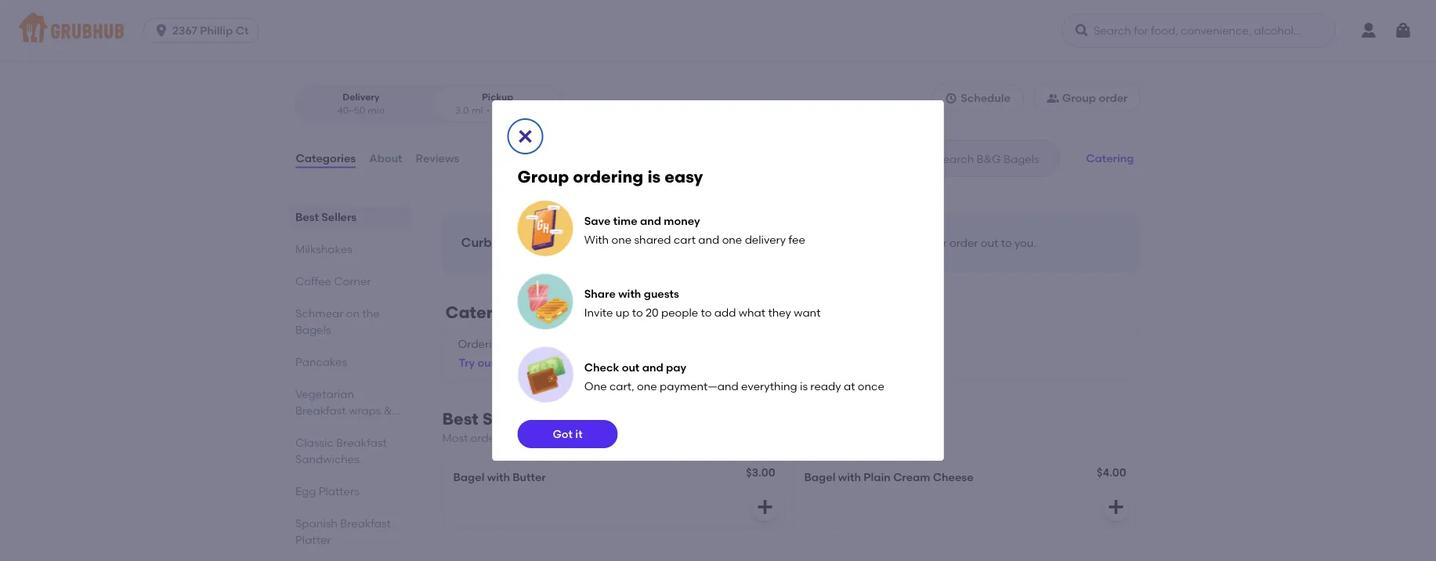 Task type: describe. For each thing, give the bounding box(es) containing it.
ct
[[236, 24, 249, 37]]

bagel for bagel with plain cream cheese
[[805, 471, 836, 484]]

pickup 3.0 mi • 20–30 min
[[455, 91, 540, 116]]

sellers for best sellers
[[321, 210, 356, 223]]

40–50
[[338, 105, 366, 116]]

1 horizontal spatial the
[[825, 236, 843, 250]]

breakfast for vegetarian
[[295, 404, 346, 417]]

one inside check out and pay one cart, one payment—and everything is ready at once
[[637, 380, 657, 393]]

time
[[614, 214, 638, 227]]

choose this option at checkout and the store will bring your order out to you.
[[633, 236, 1037, 250]]

most
[[442, 431, 468, 445]]

vegetarian
[[295, 387, 354, 401]]

20–30
[[493, 105, 521, 116]]

cart
[[674, 233, 696, 246]]

2 vertical spatial svg image
[[1107, 498, 1126, 517]]

you.
[[1015, 236, 1037, 250]]

on inside schmear on the bagels
[[346, 307, 359, 320]]

2 horizontal spatial one
[[722, 233, 742, 246]]

1 horizontal spatial to
[[701, 306, 712, 319]]

cream
[[894, 471, 931, 484]]

bagels
[[295, 323, 331, 336]]

delivery 40–50 min
[[338, 91, 385, 116]]

schedule
[[961, 91, 1011, 105]]

save time and money image
[[518, 201, 573, 256]]

min inside delivery 40–50 min
[[368, 105, 385, 116]]

got it
[[553, 427, 583, 441]]

svg image inside 2367 phillip ct button
[[154, 23, 169, 38]]

out inside check out and pay one cart, one payment—and everything is ready at once
[[622, 361, 640, 374]]

option
[[698, 236, 733, 250]]

platter
[[295, 533, 331, 546]]

3.0
[[455, 105, 469, 116]]

egg platters
[[295, 484, 359, 498]]

available
[[566, 235, 624, 250]]

sandwiches
[[295, 420, 358, 433]]

20
[[646, 306, 659, 319]]

money
[[664, 214, 700, 227]]

this
[[677, 236, 696, 250]]

butter
[[513, 471, 546, 484]]

on inside best sellers most ordered on grubhub
[[516, 431, 529, 445]]

it
[[576, 427, 583, 441]]

got
[[553, 427, 573, 441]]

easy
[[665, 167, 703, 187]]

ready
[[811, 380, 841, 393]]

everything
[[742, 380, 798, 393]]

0 horizontal spatial svg image
[[516, 127, 535, 146]]

phillip
[[200, 24, 233, 37]]

cart,
[[610, 380, 635, 393]]

1 vertical spatial order
[[950, 236, 979, 250]]

•
[[486, 105, 490, 116]]

classic
[[295, 436, 333, 449]]

and right this
[[699, 233, 720, 246]]

best sellers tab
[[295, 209, 405, 225]]

try our catering menu button
[[452, 346, 586, 380]]

group order
[[1063, 91, 1128, 105]]

shared
[[634, 233, 671, 246]]

2367
[[173, 24, 197, 37]]

mi
[[472, 105, 483, 116]]

at inside check out and pay one cart, one payment—and everything is ready at once
[[844, 380, 855, 393]]

&
[[383, 404, 392, 417]]

wraps
[[348, 404, 381, 417]]

pay
[[666, 361, 687, 374]]

delivery
[[343, 91, 380, 103]]

best for best sellers most ordered on grubhub
[[442, 409, 479, 429]]

want
[[794, 306, 821, 319]]

schmear
[[295, 307, 343, 320]]

sandwiches
[[295, 452, 359, 466]]

$4.00
[[1097, 466, 1127, 479]]

with
[[585, 233, 609, 246]]

about button
[[368, 130, 403, 187]]

add
[[715, 306, 736, 319]]

egg
[[295, 484, 316, 498]]

Search B&G Bagels search field
[[935, 151, 1055, 166]]

milkshakes tab
[[295, 241, 405, 257]]

2367 phillip ct
[[173, 24, 249, 37]]

what
[[739, 306, 766, 319]]

spanish breakfast platter
[[295, 517, 391, 546]]

min inside "pickup 3.0 mi • 20–30 min"
[[523, 105, 540, 116]]

a
[[525, 337, 533, 350]]

ordering
[[573, 167, 644, 187]]

payment—and
[[660, 380, 739, 393]]

grubhub
[[532, 431, 579, 445]]

schmear on the bagels
[[295, 307, 379, 336]]

save time and money with one shared cart and one delivery fee
[[585, 214, 806, 246]]

one
[[585, 380, 607, 393]]

share
[[585, 287, 616, 301]]

0 horizontal spatial one
[[612, 233, 632, 246]]

delivery
[[745, 233, 786, 246]]

main navigation navigation
[[0, 0, 1437, 61]]

with for plain
[[838, 471, 861, 484]]

spanish breakfast platter tab
[[295, 515, 405, 548]]

ordered
[[471, 431, 513, 445]]

they
[[768, 306, 792, 319]]

egg platters tab
[[295, 483, 405, 499]]

check out and pay one cart, one payment—and everything is ready at once
[[585, 361, 885, 393]]



Task type: vqa. For each thing, say whether or not it's contained in the screenshot.
Sort by:
no



Task type: locate. For each thing, give the bounding box(es) containing it.
2 vertical spatial breakfast
[[340, 517, 391, 530]]

for
[[508, 337, 523, 350]]

0 horizontal spatial the
[[362, 307, 379, 320]]

2 vertical spatial catering
[[498, 356, 546, 369]]

out up cart,
[[622, 361, 640, 374]]

one right cart,
[[637, 380, 657, 393]]

1 horizontal spatial on
[[516, 431, 529, 445]]

ordering for a work event? try our catering menu
[[458, 337, 598, 369]]

vegetarian breakfast wraps & sandwiches classic  breakfast sandwiches
[[295, 387, 392, 466]]

svg image left schedule
[[945, 92, 958, 104]]

pancakes tab
[[295, 354, 405, 370]]

fee
[[789, 233, 806, 246]]

milkshakes
[[295, 242, 352, 256]]

catering down group order
[[1087, 152, 1134, 165]]

order up catering button
[[1099, 91, 1128, 105]]

breakfast for spanish
[[340, 517, 391, 530]]

1 horizontal spatial is
[[800, 380, 808, 393]]

2 horizontal spatial to
[[1001, 236, 1012, 250]]

check
[[585, 361, 619, 374]]

1 vertical spatial best
[[442, 409, 479, 429]]

menu
[[549, 356, 579, 369]]

with inside share with guests invite up to 20 people to add what they want
[[618, 287, 641, 301]]

group for group ordering is easy
[[518, 167, 569, 187]]

0 horizontal spatial is
[[648, 167, 661, 187]]

1 vertical spatial is
[[800, 380, 808, 393]]

1 vertical spatial out
[[622, 361, 640, 374]]

the inside schmear on the bagels
[[362, 307, 379, 320]]

bagel with butter
[[453, 471, 546, 484]]

spanish
[[295, 517, 337, 530]]

and right checkout
[[801, 236, 823, 250]]

people icon image
[[1047, 92, 1060, 104]]

with left the butter
[[487, 471, 510, 484]]

and inside check out and pay one cart, one payment—and everything is ready at once
[[642, 361, 664, 374]]

bagel with plain cream cheese
[[805, 471, 974, 484]]

out
[[981, 236, 999, 250], [622, 361, 640, 374]]

0 vertical spatial catering
[[1087, 152, 1134, 165]]

0 horizontal spatial min
[[368, 105, 385, 116]]

curbside
[[461, 235, 518, 250]]

0 vertical spatial at
[[735, 236, 747, 250]]

0 vertical spatial group
[[1063, 91, 1097, 105]]

order inside button
[[1099, 91, 1128, 105]]

0 horizontal spatial bagel
[[453, 471, 485, 484]]

0 vertical spatial breakfast
[[295, 404, 346, 417]]

0 horizontal spatial with
[[487, 471, 510, 484]]

plain
[[864, 471, 891, 484]]

sellers inside tab
[[321, 210, 356, 223]]

order right your
[[950, 236, 979, 250]]

up
[[616, 306, 630, 319]]

one left delivery on the top of page
[[722, 233, 742, 246]]

1 horizontal spatial one
[[637, 380, 657, 393]]

group inside button
[[1063, 91, 1097, 105]]

check out and pay image
[[518, 347, 574, 403]]

corner
[[334, 274, 371, 288]]

best sellers most ordered on grubhub
[[442, 409, 579, 445]]

0 vertical spatial order
[[1099, 91, 1128, 105]]

schmear on the bagels tab
[[295, 305, 405, 338]]

bagel left the plain
[[805, 471, 836, 484]]

best
[[295, 210, 319, 223], [442, 409, 479, 429]]

order
[[1099, 91, 1128, 105], [950, 236, 979, 250]]

0 vertical spatial the
[[825, 236, 843, 250]]

catering
[[1087, 152, 1134, 165], [446, 302, 519, 322], [498, 356, 546, 369]]

sellers up ordered
[[483, 409, 537, 429]]

breakfast inside spanish breakfast platter
[[340, 517, 391, 530]]

group ordering is easy
[[518, 167, 703, 187]]

event?
[[563, 337, 598, 350]]

group right people icon
[[1063, 91, 1097, 105]]

sellers for best sellers most ordered on grubhub
[[483, 409, 537, 429]]

at left once
[[844, 380, 855, 393]]

1 vertical spatial catering
[[446, 302, 519, 322]]

1 vertical spatial svg image
[[516, 127, 535, 146]]

to left 20
[[632, 306, 643, 319]]

to left add
[[701, 306, 712, 319]]

group for group order
[[1063, 91, 1097, 105]]

0 vertical spatial on
[[346, 307, 359, 320]]

once
[[858, 380, 885, 393]]

group order button
[[1034, 84, 1142, 112]]

1 bagel from the left
[[453, 471, 485, 484]]

breakfast
[[295, 404, 346, 417], [336, 436, 387, 449], [340, 517, 391, 530]]

0 vertical spatial is
[[648, 167, 661, 187]]

coffee corner
[[295, 274, 371, 288]]

categories button
[[295, 130, 357, 187]]

svg image
[[945, 92, 958, 104], [516, 127, 535, 146], [1107, 498, 1126, 517]]

svg image
[[1394, 21, 1413, 40], [154, 23, 169, 38], [1075, 23, 1090, 38], [756, 498, 775, 517]]

and up shared
[[640, 214, 661, 227]]

best inside best sellers most ordered on grubhub
[[442, 409, 479, 429]]

cheese
[[933, 471, 974, 484]]

the down the corner at the left of the page
[[362, 307, 379, 320]]

min down 'delivery'
[[368, 105, 385, 116]]

sellers up milkshakes tab
[[321, 210, 356, 223]]

and left pay on the bottom left of the page
[[642, 361, 664, 374]]

1 min from the left
[[368, 105, 385, 116]]

min
[[368, 105, 385, 116], [523, 105, 540, 116]]

is
[[648, 167, 661, 187], [800, 380, 808, 393]]

curbside pickup available
[[461, 235, 624, 250]]

with up up
[[618, 287, 641, 301]]

guests
[[644, 287, 679, 301]]

bring
[[894, 236, 921, 250]]

got it button
[[518, 420, 618, 448]]

checkout
[[749, 236, 799, 250]]

on right ordered
[[516, 431, 529, 445]]

reviews button
[[415, 130, 460, 187]]

about
[[369, 152, 403, 165]]

1 horizontal spatial out
[[981, 236, 999, 250]]

store
[[845, 236, 872, 250]]

2 horizontal spatial svg image
[[1107, 498, 1126, 517]]

breakfast down egg platters tab
[[340, 517, 391, 530]]

1 horizontal spatial group
[[1063, 91, 1097, 105]]

the
[[825, 236, 843, 250], [362, 307, 379, 320]]

catering button
[[1079, 141, 1142, 176]]

0 horizontal spatial out
[[622, 361, 640, 374]]

with left the plain
[[838, 471, 861, 484]]

0 horizontal spatial order
[[950, 236, 979, 250]]

people
[[661, 306, 698, 319]]

vegetarian breakfast wraps & sandwiches tab
[[295, 386, 405, 433]]

0 horizontal spatial sellers
[[321, 210, 356, 223]]

1 horizontal spatial sellers
[[483, 409, 537, 429]]

the left store
[[825, 236, 843, 250]]

bagel for bagel with butter
[[453, 471, 485, 484]]

1 vertical spatial at
[[844, 380, 855, 393]]

svg image inside schedule button
[[945, 92, 958, 104]]

with for butter
[[487, 471, 510, 484]]

invite
[[585, 306, 613, 319]]

sellers inside best sellers most ordered on grubhub
[[483, 409, 537, 429]]

will
[[874, 236, 891, 250]]

svg image down the 20–30
[[516, 127, 535, 146]]

svg image down the $4.00
[[1107, 498, 1126, 517]]

coffee corner tab
[[295, 273, 405, 289]]

is left ready
[[800, 380, 808, 393]]

share with guests invite up to 20 people to add what they want
[[585, 287, 821, 319]]

our
[[478, 356, 495, 369]]

1 vertical spatial sellers
[[483, 409, 537, 429]]

0 vertical spatial svg image
[[945, 92, 958, 104]]

option group containing delivery 40–50 min
[[295, 84, 564, 124]]

with
[[618, 287, 641, 301], [487, 471, 510, 484], [838, 471, 861, 484]]

min right the 20–30
[[523, 105, 540, 116]]

1 horizontal spatial svg image
[[945, 92, 958, 104]]

best inside tab
[[295, 210, 319, 223]]

bagel down most
[[453, 471, 485, 484]]

one
[[612, 233, 632, 246], [722, 233, 742, 246], [637, 380, 657, 393]]

platters
[[318, 484, 359, 498]]

0 horizontal spatial at
[[735, 236, 747, 250]]

0 vertical spatial best
[[295, 210, 319, 223]]

$3.00
[[746, 466, 776, 479]]

catering up the ordering at the left of page
[[446, 302, 519, 322]]

with for guests
[[618, 287, 641, 301]]

2 bagel from the left
[[805, 471, 836, 484]]

1 horizontal spatial with
[[618, 287, 641, 301]]

group up save time and money image
[[518, 167, 569, 187]]

best up milkshakes on the left top
[[295, 210, 319, 223]]

ordering
[[458, 337, 506, 350]]

0 horizontal spatial best
[[295, 210, 319, 223]]

bagel
[[453, 471, 485, 484], [805, 471, 836, 484]]

coffee
[[295, 274, 331, 288]]

is left 'easy'
[[648, 167, 661, 187]]

one down the time
[[612, 233, 632, 246]]

at right option
[[735, 236, 747, 250]]

pickup
[[521, 235, 563, 250]]

breakfast down vegetarian
[[295, 404, 346, 417]]

is inside check out and pay one cart, one payment—and everything is ready at once
[[800, 380, 808, 393]]

1 vertical spatial group
[[518, 167, 569, 187]]

1 vertical spatial the
[[362, 307, 379, 320]]

2367 phillip ct button
[[144, 18, 265, 43]]

1 horizontal spatial min
[[523, 105, 540, 116]]

2 horizontal spatial with
[[838, 471, 861, 484]]

1 horizontal spatial best
[[442, 409, 479, 429]]

0 horizontal spatial group
[[518, 167, 569, 187]]

on down the corner at the left of the page
[[346, 307, 359, 320]]

option group
[[295, 84, 564, 124]]

pickup
[[482, 91, 514, 103]]

best for best sellers
[[295, 210, 319, 223]]

2 min from the left
[[523, 105, 540, 116]]

0 horizontal spatial to
[[632, 306, 643, 319]]

1 horizontal spatial bagel
[[805, 471, 836, 484]]

1 horizontal spatial order
[[1099, 91, 1128, 105]]

1 vertical spatial breakfast
[[336, 436, 387, 449]]

0 vertical spatial sellers
[[321, 210, 356, 223]]

to
[[1001, 236, 1012, 250], [632, 306, 643, 319], [701, 306, 712, 319]]

to left you.
[[1001, 236, 1012, 250]]

out left you.
[[981, 236, 999, 250]]

best up most
[[442, 409, 479, 429]]

breakfast down wraps
[[336, 436, 387, 449]]

save
[[585, 214, 611, 227]]

work
[[535, 337, 561, 350]]

1 horizontal spatial at
[[844, 380, 855, 393]]

share with guests image
[[518, 273, 573, 330]]

0 vertical spatial out
[[981, 236, 999, 250]]

catering down for
[[498, 356, 546, 369]]

catering inside catering button
[[1087, 152, 1134, 165]]

catering inside ordering for a work event? try our catering menu
[[498, 356, 546, 369]]

classic  breakfast sandwiches tab
[[295, 434, 405, 467]]

1 vertical spatial on
[[516, 431, 529, 445]]

0 horizontal spatial on
[[346, 307, 359, 320]]

group
[[1063, 91, 1097, 105], [518, 167, 569, 187]]



